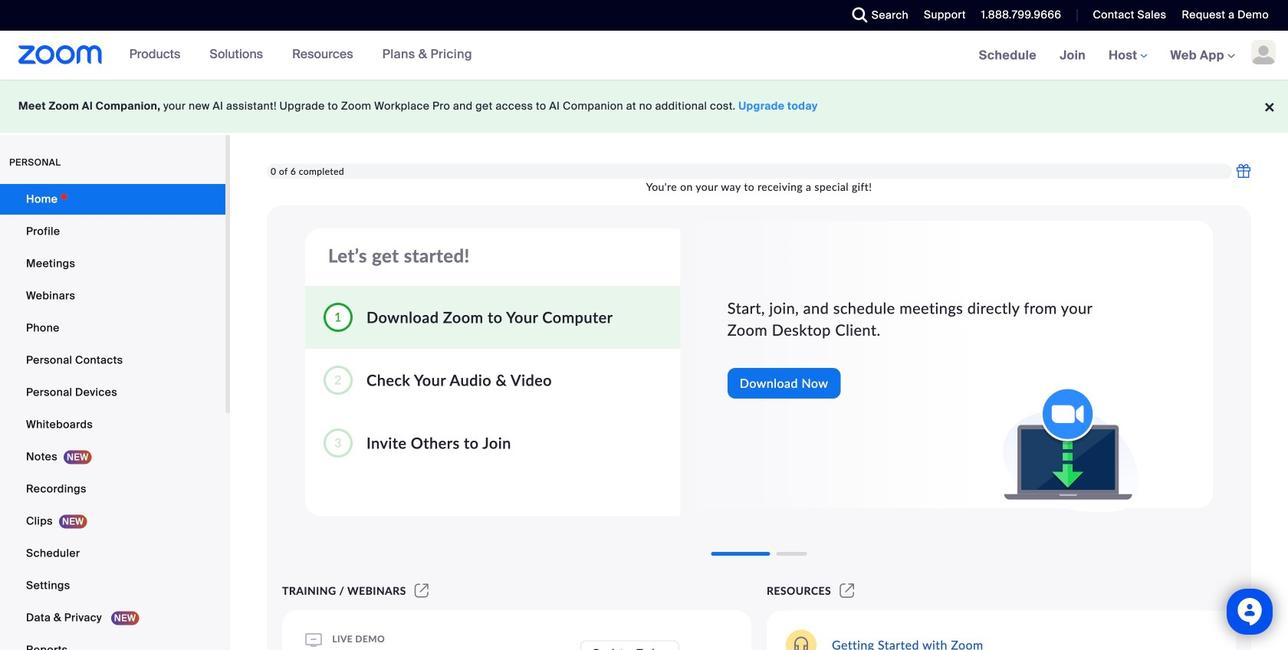 Task type: vqa. For each thing, say whether or not it's contained in the screenshot.
footer
yes



Task type: locate. For each thing, give the bounding box(es) containing it.
window new image
[[412, 584, 431, 597], [837, 584, 857, 597]]

0 horizontal spatial window new image
[[412, 584, 431, 597]]

footer
[[0, 80, 1288, 133]]

1 horizontal spatial window new image
[[837, 584, 857, 597]]

banner
[[0, 31, 1288, 81]]

1 window new image from the left
[[412, 584, 431, 597]]

profile picture image
[[1251, 40, 1276, 64]]

personal menu menu
[[0, 184, 225, 650]]



Task type: describe. For each thing, give the bounding box(es) containing it.
2 window new image from the left
[[837, 584, 857, 597]]

meetings navigation
[[967, 31, 1288, 81]]

product information navigation
[[118, 31, 484, 80]]

zoom logo image
[[18, 45, 102, 64]]



